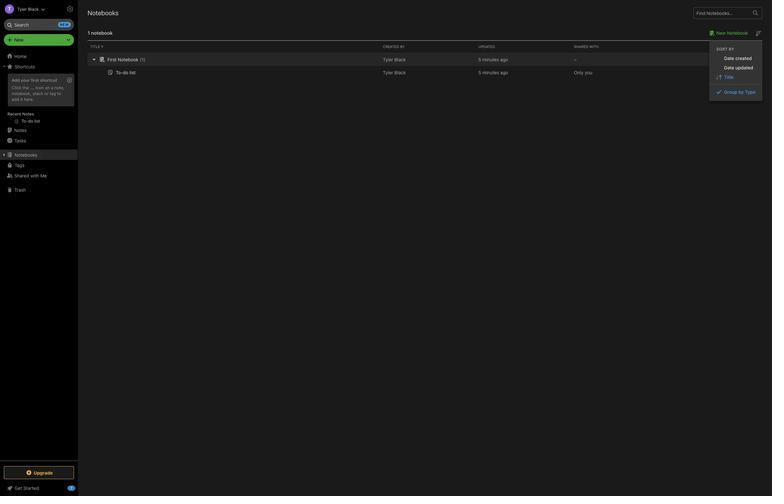 Task type: vqa. For each thing, say whether or not it's contained in the screenshot.
the top tab list
no



Task type: describe. For each thing, give the bounding box(es) containing it.
or
[[44, 91, 48, 96]]

date for date updated
[[724, 65, 734, 70]]

1 vertical spatial notes
[[14, 127, 27, 133]]

recent
[[7, 111, 21, 116]]

to-
[[116, 70, 123, 75]]

first notebook ( 1 )
[[107, 57, 145, 62]]

to-do list button
[[106, 68, 136, 76]]

new search field
[[8, 19, 71, 30]]

1 inside "first notebook" row
[[142, 57, 144, 62]]

click the ...
[[12, 85, 34, 90]]

notebook,
[[12, 91, 31, 96]]

Account field
[[0, 3, 45, 16]]

shortcut
[[40, 78, 57, 83]]

new notebook
[[716, 30, 748, 36]]

arrow image
[[90, 55, 98, 63]]

stack
[[33, 91, 43, 96]]

tyler black inside tyler black field
[[17, 6, 39, 12]]

sort
[[716, 47, 728, 52]]

dropdown list menu
[[710, 54, 762, 97]]

)
[[144, 57, 145, 62]]

new for new notebook
[[716, 30, 726, 36]]

date for date created
[[724, 55, 734, 61]]

new for new
[[14, 37, 24, 42]]

it
[[20, 97, 23, 102]]

sort by
[[716, 47, 734, 52]]

tyler black for only you
[[383, 70, 406, 75]]

notes inside group
[[22, 111, 34, 116]]

5 for –
[[478, 57, 481, 62]]

date created
[[724, 55, 752, 61]]

shared with
[[574, 44, 599, 49]]

Search text field
[[8, 19, 69, 30]]

created
[[383, 44, 399, 49]]

tags
[[15, 162, 24, 168]]

group
[[724, 89, 737, 95]]

...
[[30, 85, 34, 90]]

upgrade button
[[4, 466, 74, 479]]

Help and Learning task checklist field
[[0, 483, 78, 493]]

title
[[724, 74, 734, 80]]

new notebook button
[[707, 29, 748, 37]]

icon on a note, notebook, stack or tag to add it here.
[[12, 85, 64, 102]]

add
[[12, 78, 20, 83]]

expand notebooks image
[[2, 152, 7, 157]]

by
[[400, 44, 405, 49]]

type
[[745, 89, 756, 95]]

notebook for new
[[727, 30, 748, 36]]

date updated
[[724, 65, 753, 70]]

tyler black for –
[[383, 57, 406, 62]]

to-do list row
[[88, 66, 762, 79]]

with
[[30, 173, 39, 178]]

notebook for first
[[118, 57, 138, 62]]

(
[[140, 57, 142, 62]]

row group inside notebooks element
[[88, 53, 762, 79]]

new button
[[4, 34, 74, 46]]

black for only you
[[394, 70, 406, 75]]

7
[[70, 486, 72, 490]]

home
[[14, 53, 27, 59]]

title link
[[710, 72, 762, 82]]

updated
[[478, 44, 495, 49]]

tyler for –
[[383, 57, 393, 62]]

created by
[[383, 44, 405, 49]]

group inside tree
[[0, 72, 78, 127]]

the
[[22, 85, 29, 90]]

date updated link
[[710, 63, 762, 72]]

–
[[574, 57, 577, 62]]

ago for –
[[500, 57, 508, 62]]

shared with me
[[14, 173, 47, 178]]

tasks button
[[0, 135, 78, 146]]

on
[[45, 85, 50, 90]]

icon
[[35, 85, 44, 90]]

tags button
[[0, 160, 78, 170]]

trash link
[[0, 185, 78, 195]]

1 horizontal spatial notebooks
[[88, 9, 119, 17]]

cell inside row group
[[667, 53, 762, 66]]



Task type: locate. For each thing, give the bounding box(es) containing it.
0 horizontal spatial 1
[[88, 30, 90, 36]]

1 vertical spatial tyler
[[383, 57, 393, 62]]

new up "sort"
[[716, 30, 726, 36]]

5
[[478, 57, 481, 62], [478, 70, 481, 75]]

me
[[40, 173, 47, 178]]

settings image
[[66, 5, 74, 13]]

tasks
[[14, 138, 26, 143]]

1 vertical spatial 1
[[142, 57, 144, 62]]

click to collapse image
[[75, 484, 80, 492]]

tyler inside "first notebook" row
[[383, 57, 393, 62]]

tyler inside to-do list row
[[383, 70, 393, 75]]

Sort field
[[755, 29, 762, 37]]

2 vertical spatial tyler
[[383, 70, 393, 75]]

first
[[31, 78, 39, 83]]

5 inside "first notebook" row
[[478, 57, 481, 62]]

notebooks up tags
[[15, 152, 37, 158]]

group by type link
[[710, 87, 762, 97]]

1 vertical spatial 5 minutes ago
[[478, 70, 508, 75]]

to-do list
[[116, 70, 136, 75]]

here.
[[24, 97, 34, 102]]

tree
[[0, 51, 78, 460]]

date down "sort by"
[[724, 55, 734, 61]]

upgrade
[[34, 470, 53, 475]]

1 vertical spatial by
[[739, 89, 744, 95]]

notes right recent
[[22, 111, 34, 116]]

black inside field
[[28, 6, 39, 12]]

group
[[0, 72, 78, 127]]

get
[[15, 485, 22, 491]]

Find Notebooks… text field
[[694, 8, 749, 18]]

5 minutes ago for only you
[[478, 70, 508, 75]]

notebook left "(" at left top
[[118, 57, 138, 62]]

black for –
[[394, 57, 406, 62]]

by
[[729, 47, 734, 52], [739, 89, 744, 95]]

black
[[28, 6, 39, 12], [394, 57, 406, 62], [394, 70, 406, 75]]

notebooks
[[88, 9, 119, 17], [15, 152, 37, 158]]

minutes for –
[[482, 57, 499, 62]]

shared with me link
[[0, 170, 78, 181]]

notebooks inside tree
[[15, 152, 37, 158]]

1 horizontal spatial notebook
[[727, 30, 748, 36]]

click
[[12, 85, 21, 90]]

updated button
[[476, 41, 571, 53]]

by right "sort"
[[729, 47, 734, 52]]

tyler inside field
[[17, 6, 27, 12]]

5 minutes ago for –
[[478, 57, 508, 62]]

tyler black inside "first notebook" row
[[383, 57, 406, 62]]

trash
[[14, 187, 26, 193]]

add
[[12, 97, 19, 102]]

first notebook row
[[88, 53, 762, 66]]

ago for only you
[[500, 70, 508, 75]]

get started
[[15, 485, 39, 491]]

1 vertical spatial notebook
[[118, 57, 138, 62]]

tyler black inside to-do list row
[[383, 70, 406, 75]]

shortcuts
[[15, 64, 35, 69]]

1 vertical spatial tyler black
[[383, 57, 406, 62]]

0 vertical spatial new
[[716, 30, 726, 36]]

new
[[60, 22, 69, 27]]

updated
[[735, 65, 753, 70]]

minutes inside "first notebook" row
[[482, 57, 499, 62]]

2 5 minutes ago from the top
[[478, 70, 508, 75]]

tyler
[[17, 6, 27, 12], [383, 57, 393, 62], [383, 70, 393, 75]]

tree containing home
[[0, 51, 78, 460]]

5 inside to-do list row
[[478, 70, 481, 75]]

by inside group by type link
[[739, 89, 744, 95]]

notebooks element
[[78, 0, 772, 496]]

notes
[[22, 111, 34, 116], [14, 127, 27, 133]]

0 vertical spatial by
[[729, 47, 734, 52]]

date
[[724, 55, 734, 61], [724, 65, 734, 70]]

tyler black
[[17, 6, 39, 12], [383, 57, 406, 62], [383, 70, 406, 75]]

you
[[585, 70, 592, 75]]

shared with button
[[571, 41, 667, 53]]

notebook
[[727, 30, 748, 36], [118, 57, 138, 62]]

your
[[21, 78, 30, 83]]

5 minutes ago inside to-do list row
[[478, 70, 508, 75]]

0 vertical spatial black
[[28, 6, 39, 12]]

tag
[[50, 91, 56, 96]]

0 vertical spatial 5
[[478, 57, 481, 62]]

add your first shortcut
[[12, 78, 57, 83]]

1 5 from the top
[[478, 57, 481, 62]]

a
[[51, 85, 53, 90]]

with
[[589, 44, 599, 49]]

notes up tasks
[[14, 127, 27, 133]]

ago
[[500, 57, 508, 62], [500, 70, 508, 75]]

2 minutes from the top
[[482, 70, 499, 75]]

2 vertical spatial black
[[394, 70, 406, 75]]

minutes inside to-do list row
[[482, 70, 499, 75]]

note,
[[54, 85, 64, 90]]

cell
[[667, 53, 762, 66]]

black inside "first notebook" row
[[394, 57, 406, 62]]

0 vertical spatial ago
[[500, 57, 508, 62]]

notebook up "sort by"
[[727, 30, 748, 36]]

0 vertical spatial tyler black
[[17, 6, 39, 12]]

0 vertical spatial date
[[724, 55, 734, 61]]

new inside popup button
[[14, 37, 24, 42]]

1 vertical spatial date
[[724, 65, 734, 70]]

created by button
[[380, 41, 476, 53]]

row group
[[88, 53, 762, 79]]

0 horizontal spatial notebook
[[118, 57, 138, 62]]

0 vertical spatial notebook
[[727, 30, 748, 36]]

1 vertical spatial new
[[14, 37, 24, 42]]

notebooks up notebook
[[88, 9, 119, 17]]

by for group
[[739, 89, 744, 95]]

sort options image
[[755, 30, 762, 37]]

do
[[123, 70, 128, 75]]

0 vertical spatial tyler
[[17, 6, 27, 12]]

5 minutes ago
[[478, 57, 508, 62], [478, 70, 508, 75]]

title button
[[88, 41, 380, 53]]

1 horizontal spatial by
[[739, 89, 744, 95]]

0 vertical spatial 5 minutes ago
[[478, 57, 508, 62]]

notebook
[[91, 30, 113, 36]]

date created link
[[710, 54, 762, 63]]

by for sort
[[729, 47, 734, 52]]

new up home
[[14, 37, 24, 42]]

2 vertical spatial tyler black
[[383, 70, 406, 75]]

first
[[107, 57, 117, 62]]

1 vertical spatial notebooks
[[15, 152, 37, 158]]

notes link
[[0, 125, 78, 135]]

only
[[574, 70, 584, 75]]

0 horizontal spatial notebooks
[[15, 152, 37, 158]]

minutes
[[482, 57, 499, 62], [482, 70, 499, 75]]

tyler for only you
[[383, 70, 393, 75]]

1
[[88, 30, 90, 36], [142, 57, 144, 62]]

0 vertical spatial 1
[[88, 30, 90, 36]]

notebook inside row
[[118, 57, 138, 62]]

date up title
[[724, 65, 734, 70]]

1 5 minutes ago from the top
[[478, 57, 508, 62]]

new inside button
[[716, 30, 726, 36]]

0 vertical spatial notes
[[22, 111, 34, 116]]

0 vertical spatial notebooks
[[88, 9, 119, 17]]

2 date from the top
[[724, 65, 734, 70]]

0 vertical spatial minutes
[[482, 57, 499, 62]]

minutes for only you
[[482, 70, 499, 75]]

5 for only you
[[478, 70, 481, 75]]

notebooks link
[[0, 150, 78, 160]]

shared
[[574, 44, 588, 49]]

1 notebook
[[88, 30, 113, 36]]

1 horizontal spatial new
[[716, 30, 726, 36]]

home link
[[0, 51, 78, 61]]

to
[[57, 91, 61, 96]]

to-do list 1 element
[[116, 70, 136, 75]]

1 vertical spatial 5
[[478, 70, 481, 75]]

recent notes
[[7, 111, 34, 116]]

5 minutes ago inside "first notebook" row
[[478, 57, 508, 62]]

0 horizontal spatial new
[[14, 37, 24, 42]]

shared
[[14, 173, 29, 178]]

1 vertical spatial ago
[[500, 70, 508, 75]]

list
[[130, 70, 136, 75]]

group containing add your first shortcut
[[0, 72, 78, 127]]

only you
[[574, 70, 592, 75]]

notebook inside button
[[727, 30, 748, 36]]

2 5 from the top
[[478, 70, 481, 75]]

2 ago from the top
[[500, 70, 508, 75]]

started
[[23, 485, 39, 491]]

1 vertical spatial minutes
[[482, 70, 499, 75]]

by left the type on the right top
[[739, 89, 744, 95]]

1 vertical spatial black
[[394, 57, 406, 62]]

title
[[90, 44, 100, 49]]

created
[[735, 55, 752, 61]]

row group containing first notebook
[[88, 53, 762, 79]]

shortcuts button
[[0, 61, 78, 72]]

black inside to-do list row
[[394, 70, 406, 75]]

group by type
[[724, 89, 756, 95]]

1 ago from the top
[[500, 57, 508, 62]]

ago inside to-do list row
[[500, 70, 508, 75]]

1 horizontal spatial 1
[[142, 57, 144, 62]]

ago inside "first notebook" row
[[500, 57, 508, 62]]

1 date from the top
[[724, 55, 734, 61]]

0 horizontal spatial by
[[729, 47, 734, 52]]

1 minutes from the top
[[482, 57, 499, 62]]



